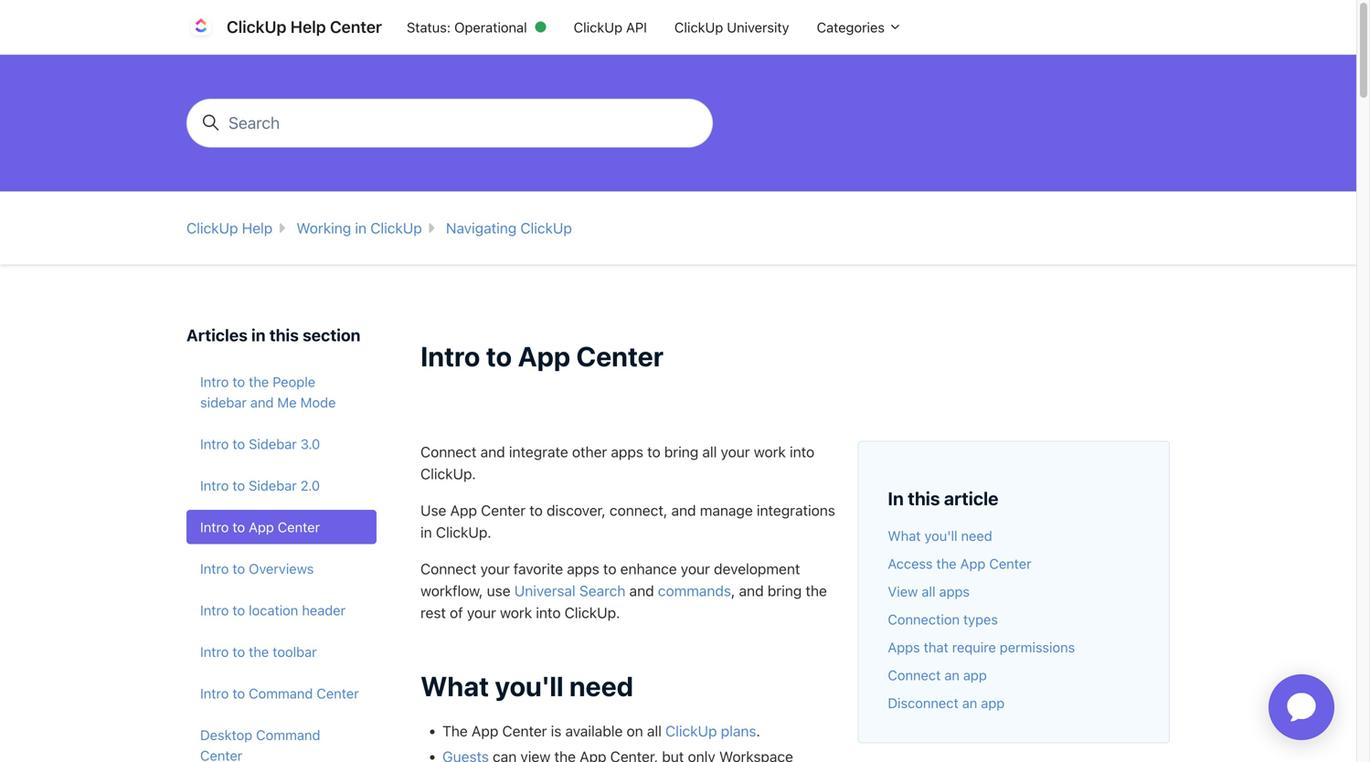 Task type: locate. For each thing, give the bounding box(es) containing it.
.
[[757, 723, 761, 740]]

1 sidebar from the top
[[249, 436, 297, 452]]

1 horizontal spatial what
[[888, 528, 921, 544]]

1 vertical spatial intro to app center
[[200, 519, 320, 535]]

view
[[888, 584, 918, 600]]

what up access
[[888, 528, 921, 544]]

1 horizontal spatial help
[[290, 17, 326, 37]]

you'll up the is
[[495, 670, 564, 703]]

1 horizontal spatial work
[[754, 444, 786, 461]]

1 horizontal spatial what you'll need
[[888, 528, 993, 544]]

connect up workflow,
[[421, 561, 477, 578]]

favorite
[[514, 561, 563, 578]]

intro to the people sidebar and me mode link
[[187, 365, 377, 420]]

in down use
[[421, 524, 432, 541]]

to
[[486, 340, 512, 372], [233, 374, 245, 390], [233, 436, 245, 452], [648, 444, 661, 461], [233, 478, 245, 494], [530, 502, 543, 519], [233, 519, 245, 535], [603, 561, 617, 578], [233, 561, 245, 577], [233, 603, 245, 619], [233, 644, 245, 660], [233, 686, 245, 702]]

you'll
[[925, 528, 958, 544], [495, 670, 564, 703]]

connect up the disconnect
[[888, 668, 941, 684]]

an up "disconnect an app"
[[945, 668, 960, 684]]

sidebar for 3.0
[[249, 436, 297, 452]]

available
[[566, 723, 623, 740]]

1 horizontal spatial intro to app center
[[421, 340, 664, 372]]

app down require on the bottom of the page
[[964, 668, 987, 684]]

0 vertical spatial sidebar
[[249, 436, 297, 452]]

1 vertical spatial help
[[242, 219, 273, 237]]

navigating clickup
[[446, 219, 572, 237]]

0 horizontal spatial need
[[570, 670, 634, 703]]

clickup
[[227, 17, 287, 37], [574, 19, 623, 35], [675, 19, 724, 35], [187, 219, 238, 237], [371, 219, 422, 237], [521, 219, 572, 237], [666, 723, 717, 740]]

access the app center
[[888, 556, 1032, 572]]

clickup help center
[[227, 17, 382, 37]]

help inside main content
[[242, 219, 273, 237]]

into inside connect and integrate other apps to bring all your work into clickup.
[[790, 444, 815, 461]]

clickup plans link
[[666, 723, 757, 740]]

your right of
[[467, 604, 496, 622]]

disconnect
[[888, 695, 959, 711]]

in right articles on the left
[[251, 325, 266, 345]]

0 horizontal spatial apps
[[567, 561, 600, 578]]

in right working
[[355, 219, 367, 237]]

connection types
[[888, 612, 999, 628]]

3.0
[[301, 436, 320, 452]]

desktop command center
[[200, 727, 320, 763]]

apps right other
[[611, 444, 644, 461]]

1 vertical spatial this
[[908, 488, 940, 509]]

clickup. down search
[[565, 604, 620, 622]]

what you'll need link
[[888, 528, 993, 544]]

bring down the development
[[768, 583, 802, 600]]

categories button
[[803, 10, 916, 44]]

1 horizontal spatial an
[[963, 695, 978, 711]]

into up integrations
[[790, 444, 815, 461]]

permissions
[[1000, 640, 1076, 656]]

0 horizontal spatial what
[[421, 670, 489, 703]]

clickup university
[[675, 19, 790, 35]]

0 horizontal spatial into
[[536, 604, 561, 622]]

0 horizontal spatial bring
[[665, 444, 699, 461]]

connect an app
[[888, 668, 987, 684]]

1 horizontal spatial apps
[[611, 444, 644, 461]]

1 vertical spatial command
[[256, 727, 320, 743]]

2 vertical spatial all
[[647, 723, 662, 740]]

2 vertical spatial connect
[[888, 668, 941, 684]]

help for clickup help
[[242, 219, 273, 237]]

clickup. down use
[[436, 524, 492, 541]]

overviews
[[249, 561, 314, 577]]

0 vertical spatial app
[[964, 668, 987, 684]]

status: operational
[[407, 19, 527, 35]]

your inside connect and integrate other apps to bring all your work into clickup.
[[721, 444, 750, 461]]

clickup api link
[[560, 10, 661, 44]]

into down universal
[[536, 604, 561, 622]]

0 vertical spatial need
[[962, 528, 993, 544]]

0 horizontal spatial work
[[500, 604, 532, 622]]

apps down access the app center
[[940, 584, 970, 600]]

clickup help help center home page image
[[187, 12, 216, 42]]

0 vertical spatial all
[[703, 444, 717, 461]]

and down enhance
[[630, 583, 654, 600]]

clickup.
[[421, 465, 476, 483], [436, 524, 492, 541], [565, 604, 620, 622]]

0 vertical spatial in
[[355, 219, 367, 237]]

the down integrations
[[806, 583, 827, 600]]

and left the me
[[250, 395, 274, 411]]

intro to overviews
[[200, 561, 314, 577]]

this left section
[[269, 325, 299, 345]]

0 horizontal spatial all
[[647, 723, 662, 740]]

and left integrate
[[481, 444, 505, 461]]

0 horizontal spatial in
[[251, 325, 266, 345]]

in inside use app center to discover, connect, and manage integrations in clickup.
[[421, 524, 432, 541]]

intro to command center
[[200, 686, 359, 702]]

what you'll need up the is
[[421, 670, 634, 703]]

work
[[754, 444, 786, 461], [500, 604, 532, 622]]

app inside intro to app center link
[[249, 519, 274, 535]]

intro for intro to command center link
[[200, 686, 229, 702]]

what you'll need up access the app center link
[[888, 528, 993, 544]]

app
[[964, 668, 987, 684], [981, 695, 1005, 711]]

2 vertical spatial clickup.
[[565, 604, 620, 622]]

an down connect an app link
[[963, 695, 978, 711]]

sidebar left 2.0
[[249, 478, 297, 494]]

work up integrations
[[754, 444, 786, 461]]

navigating clickup link
[[446, 219, 572, 237]]

all up 'manage'
[[703, 444, 717, 461]]

0 vertical spatial work
[[754, 444, 786, 461]]

1 vertical spatial in
[[251, 325, 266, 345]]

intro for the intro to the toolbar link
[[200, 644, 229, 660]]

desktop
[[200, 727, 253, 743]]

connect inside connect and integrate other apps to bring all your work into clickup.
[[421, 444, 477, 461]]

2 vertical spatial in
[[421, 524, 432, 541]]

the app center is available on all clickup plans .
[[443, 723, 761, 740]]

connect for connect and integrate other apps to bring all your work into clickup.
[[421, 444, 477, 461]]

rest
[[421, 604, 446, 622]]

types
[[964, 612, 999, 628]]

and inside intro to the people sidebar and me mode
[[250, 395, 274, 411]]

in this article
[[888, 488, 999, 509]]

1 horizontal spatial bring
[[768, 583, 802, 600]]

intro to app center
[[421, 340, 664, 372], [200, 519, 320, 535]]

bring inside , and bring the rest of your work into clickup.
[[768, 583, 802, 600]]

1 vertical spatial connect
[[421, 561, 477, 578]]

command down the intro to the toolbar link
[[249, 686, 313, 702]]

need up access the app center link
[[962, 528, 993, 544]]

2 sidebar from the top
[[249, 478, 297, 494]]

university
[[727, 19, 790, 35]]

intro for intro to location header link
[[200, 603, 229, 619]]

1 vertical spatial need
[[570, 670, 634, 703]]

main content
[[0, 55, 1357, 763]]

2 vertical spatial apps
[[940, 584, 970, 600]]

0 vertical spatial connect
[[421, 444, 477, 461]]

0 vertical spatial help
[[290, 17, 326, 37]]

to inside intro to the people sidebar and me mode
[[233, 374, 245, 390]]

this right in
[[908, 488, 940, 509]]

command down intro to command center link
[[256, 727, 320, 743]]

2 horizontal spatial apps
[[940, 584, 970, 600]]

0 horizontal spatial what you'll need
[[421, 670, 634, 703]]

the
[[249, 374, 269, 390], [937, 556, 957, 572], [806, 583, 827, 600], [249, 644, 269, 660]]

connect,
[[610, 502, 668, 519]]

clickup help
[[187, 219, 273, 237]]

0 vertical spatial an
[[945, 668, 960, 684]]

access the app center link
[[888, 556, 1032, 572]]

and right ,
[[739, 583, 764, 600]]

1 horizontal spatial all
[[703, 444, 717, 461]]

0 vertical spatial clickup.
[[421, 465, 476, 483]]

intro for the "intro to overviews" link
[[200, 561, 229, 577]]

in
[[355, 219, 367, 237], [251, 325, 266, 345], [421, 524, 432, 541]]

1 vertical spatial sidebar
[[249, 478, 297, 494]]

1 vertical spatial an
[[963, 695, 978, 711]]

discover,
[[547, 502, 606, 519]]

the inside , and bring the rest of your work into clickup.
[[806, 583, 827, 600]]

bring up connect,
[[665, 444, 699, 461]]

location
[[249, 603, 298, 619]]

into
[[790, 444, 815, 461], [536, 604, 561, 622]]

1 vertical spatial you'll
[[495, 670, 564, 703]]

0 horizontal spatial intro to app center
[[200, 519, 320, 535]]

connect inside connect your favorite apps to enhance your development workflow, use
[[421, 561, 477, 578]]

this
[[269, 325, 299, 345], [908, 488, 940, 509]]

all inside connect and integrate other apps to bring all your work into clickup.
[[703, 444, 717, 461]]

clickup. up use
[[421, 465, 476, 483]]

the left people
[[249, 374, 269, 390]]

connect for connect an app
[[888, 668, 941, 684]]

1 horizontal spatial into
[[790, 444, 815, 461]]

and left 'manage'
[[672, 502, 696, 519]]

clickup. inside use app center to discover, connect, and manage integrations in clickup.
[[436, 524, 492, 541]]

to inside use app center to discover, connect, and manage integrations in clickup.
[[530, 502, 543, 519]]

sidebar left 3.0
[[249, 436, 297, 452]]

2 horizontal spatial in
[[421, 524, 432, 541]]

apps
[[611, 444, 644, 461], [567, 561, 600, 578], [940, 584, 970, 600]]

articles in this section
[[187, 325, 361, 345]]

1 horizontal spatial in
[[355, 219, 367, 237]]

section
[[303, 325, 361, 345]]

0 vertical spatial into
[[790, 444, 815, 461]]

None search field
[[179, 99, 721, 147]]

2 horizontal spatial all
[[922, 584, 936, 600]]

to inside connect your favorite apps to enhance your development workflow, use
[[603, 561, 617, 578]]

in for working
[[355, 219, 367, 237]]

categories
[[817, 19, 889, 35]]

1 vertical spatial what you'll need
[[421, 670, 634, 703]]

connect for connect your favorite apps to enhance your development workflow, use
[[421, 561, 477, 578]]

you'll up access the app center link
[[925, 528, 958, 544]]

need up the app center is available on all clickup plans . in the bottom of the page
[[570, 670, 634, 703]]

the left toolbar
[[249, 644, 269, 660]]

1 horizontal spatial need
[[962, 528, 993, 544]]

work down use
[[500, 604, 532, 622]]

apps up universal search link
[[567, 561, 600, 578]]

1 vertical spatial all
[[922, 584, 936, 600]]

what up the
[[421, 670, 489, 703]]

application
[[1247, 653, 1357, 763]]

app down apps that require permissions
[[981, 695, 1005, 711]]

1 vertical spatial app
[[981, 695, 1005, 711]]

0 vertical spatial you'll
[[925, 528, 958, 544]]

0 vertical spatial what
[[888, 528, 921, 544]]

your up 'manage'
[[721, 444, 750, 461]]

enhance
[[621, 561, 677, 578]]

0 vertical spatial apps
[[611, 444, 644, 461]]

view all apps link
[[888, 584, 970, 600]]

clickup university link
[[661, 10, 803, 44]]

0 horizontal spatial help
[[242, 219, 273, 237]]

the down what you'll need link
[[937, 556, 957, 572]]

bring
[[665, 444, 699, 461], [768, 583, 802, 600]]

1 vertical spatial apps
[[567, 561, 600, 578]]

1 vertical spatial bring
[[768, 583, 802, 600]]

command
[[249, 686, 313, 702], [256, 727, 320, 743]]

all right view
[[922, 584, 936, 600]]

work inside connect and integrate other apps to bring all your work into clickup.
[[754, 444, 786, 461]]

app for disconnect an app
[[981, 695, 1005, 711]]

an for connect
[[945, 668, 960, 684]]

workflow,
[[421, 583, 483, 600]]

intro inside intro to the people sidebar and me mode
[[200, 374, 229, 390]]

and inside , and bring the rest of your work into clickup.
[[739, 583, 764, 600]]

0 vertical spatial bring
[[665, 444, 699, 461]]

clickup. inside connect and integrate other apps to bring all your work into clickup.
[[421, 465, 476, 483]]

that
[[924, 640, 949, 656]]

what
[[888, 528, 921, 544], [421, 670, 489, 703]]

connection types link
[[888, 612, 999, 628]]

1 vertical spatial clickup.
[[436, 524, 492, 541]]

0 vertical spatial this
[[269, 325, 299, 345]]

0 horizontal spatial an
[[945, 668, 960, 684]]

in for articles
[[251, 325, 266, 345]]

connect up use
[[421, 444, 477, 461]]

working
[[297, 219, 351, 237]]

all right on
[[647, 723, 662, 740]]

intro to location header
[[200, 603, 346, 619]]

1 vertical spatial work
[[500, 604, 532, 622]]

to inside connect and integrate other apps to bring all your work into clickup.
[[648, 444, 661, 461]]

article
[[945, 488, 999, 509]]

all
[[703, 444, 717, 461], [922, 584, 936, 600], [647, 723, 662, 740]]

1 vertical spatial what
[[421, 670, 489, 703]]

commands link
[[658, 583, 732, 600]]

sidebar for 2.0
[[249, 478, 297, 494]]

1 vertical spatial into
[[536, 604, 561, 622]]

clickup help link
[[187, 219, 273, 237]]

mode
[[300, 395, 336, 411]]



Task type: vqa. For each thing, say whether or not it's contained in the screenshot.
the shortcuts
no



Task type: describe. For each thing, give the bounding box(es) containing it.
app inside use app center to discover, connect, and manage integrations in clickup.
[[450, 502, 477, 519]]

your up commands
[[681, 561, 710, 578]]

intro to the toolbar link
[[187, 635, 377, 669]]

integrations
[[757, 502, 836, 519]]

universal search and commands
[[515, 583, 732, 600]]

search
[[580, 583, 626, 600]]

into inside , and bring the rest of your work into clickup.
[[536, 604, 561, 622]]

help for clickup help center
[[290, 17, 326, 37]]

integrate
[[509, 444, 569, 461]]

0 horizontal spatial this
[[269, 325, 299, 345]]

intro to location header link
[[187, 594, 377, 628]]

universal
[[515, 583, 576, 600]]

and inside connect and integrate other apps to bring all your work into clickup.
[[481, 444, 505, 461]]

intro to the toolbar
[[200, 644, 317, 660]]

intro to sidebar 3.0
[[200, 436, 320, 452]]

disconnect an app link
[[888, 695, 1005, 711]]

connection
[[888, 612, 960, 628]]

center inside use app center to discover, connect, and manage integrations in clickup.
[[481, 502, 526, 519]]

and inside use app center to discover, connect, and manage integrations in clickup.
[[672, 502, 696, 519]]

Search search field
[[187, 99, 713, 147]]

header
[[302, 603, 346, 619]]

api
[[626, 19, 647, 35]]

desktop command center link
[[187, 718, 377, 763]]

operational
[[455, 19, 527, 35]]

is
[[551, 723, 562, 740]]

use app center to discover, connect, and manage integrations in clickup.
[[421, 502, 836, 541]]

apps inside connect and integrate other apps to bring all your work into clickup.
[[611, 444, 644, 461]]

1 horizontal spatial this
[[908, 488, 940, 509]]

bring inside connect and integrate other apps to bring all your work into clickup.
[[665, 444, 699, 461]]

in
[[888, 488, 904, 509]]

on
[[627, 723, 643, 740]]

intro for intro to app center link on the left of the page
[[200, 519, 229, 535]]

access
[[888, 556, 933, 572]]

working in clickup
[[297, 219, 422, 237]]

connect your favorite apps to enhance your development workflow, use
[[421, 561, 800, 600]]

main content containing intro to app center
[[0, 55, 1357, 763]]

status:
[[407, 19, 451, 35]]

articles
[[187, 325, 248, 345]]

intro to sidebar 3.0 link
[[187, 427, 377, 461]]

your inside , and bring the rest of your work into clickup.
[[467, 604, 496, 622]]

people
[[273, 374, 316, 390]]

apps inside connect your favorite apps to enhance your development workflow, use
[[567, 561, 600, 578]]

none search field inside main content
[[179, 99, 721, 147]]

intro to sidebar 2.0 link
[[187, 469, 377, 503]]

connect an app link
[[888, 668, 987, 684]]

disconnect an app
[[888, 695, 1005, 711]]

the
[[443, 723, 468, 740]]

, and bring the rest of your work into clickup.
[[421, 583, 827, 622]]

work inside , and bring the rest of your work into clickup.
[[500, 604, 532, 622]]

clickup api
[[574, 19, 647, 35]]

0 vertical spatial command
[[249, 686, 313, 702]]

working in clickup link
[[297, 219, 422, 237]]

intro for intro to the people sidebar and me mode link
[[200, 374, 229, 390]]

use
[[487, 583, 511, 600]]

the inside intro to the people sidebar and me mode
[[249, 374, 269, 390]]

use
[[421, 502, 447, 519]]

app for connect an app
[[964, 668, 987, 684]]

commands
[[658, 583, 732, 600]]

intro to command center link
[[187, 677, 377, 711]]

intro to app center link
[[187, 510, 377, 545]]

center inside desktop command center
[[200, 748, 243, 763]]

manage
[[700, 502, 753, 519]]

intro to app center inside intro to app center link
[[200, 519, 320, 535]]

intro for "intro to sidebar 2.0" link
[[200, 478, 229, 494]]

apps
[[888, 640, 921, 656]]

toolbar
[[273, 644, 317, 660]]

an for disconnect
[[963, 695, 978, 711]]

me
[[277, 395, 297, 411]]

universal search link
[[515, 583, 626, 600]]

of
[[450, 604, 463, 622]]

clickup help center link
[[187, 12, 393, 42]]

view all apps
[[888, 584, 970, 600]]

intro for "intro to sidebar 3.0" link
[[200, 436, 229, 452]]

development
[[714, 561, 800, 578]]

clickup. inside , and bring the rest of your work into clickup.
[[565, 604, 620, 622]]

2.0
[[301, 478, 320, 494]]

plans
[[721, 723, 757, 740]]

intro to the people sidebar and me mode
[[200, 374, 336, 411]]

apps that require permissions link
[[888, 640, 1076, 656]]

intro to sidebar 2.0
[[200, 478, 320, 494]]

navigating
[[446, 219, 517, 237]]

apps that require permissions
[[888, 640, 1076, 656]]

command inside desktop command center
[[256, 727, 320, 743]]

your up use
[[481, 561, 510, 578]]

,
[[732, 583, 736, 600]]

0 vertical spatial intro to app center
[[421, 340, 664, 372]]

sidebar
[[200, 395, 247, 411]]

connect and integrate other apps to bring all your work into clickup.
[[421, 444, 815, 483]]

0 horizontal spatial you'll
[[495, 670, 564, 703]]

intro to overviews link
[[187, 552, 377, 586]]

0 vertical spatial what you'll need
[[888, 528, 993, 544]]

require
[[953, 640, 997, 656]]

1 horizontal spatial you'll
[[925, 528, 958, 544]]



